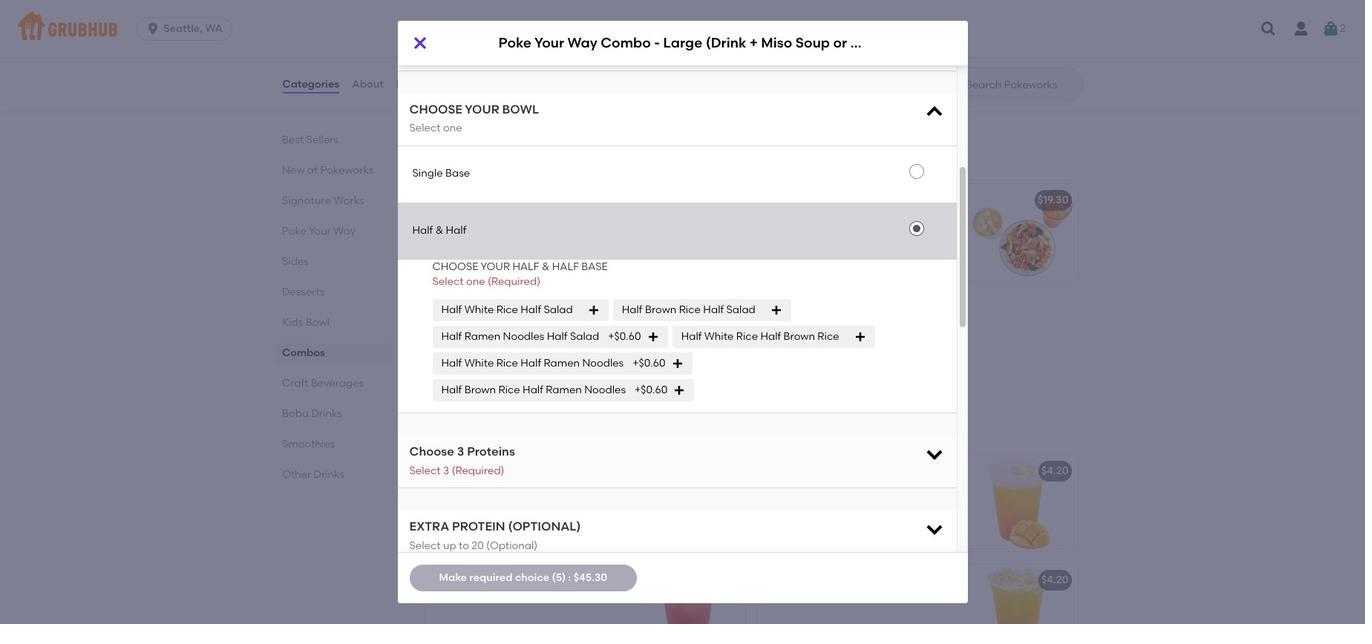Task type: locate. For each thing, give the bounding box(es) containing it.
select up three
[[433, 275, 464, 288]]

toppings, down the half white rice half salad
[[473, 339, 520, 352]]

select for choose
[[410, 122, 441, 135]]

svg image
[[1260, 20, 1278, 38], [1323, 20, 1341, 38], [146, 22, 161, 36], [924, 102, 945, 122], [588, 305, 600, 317], [771, 305, 783, 317], [672, 358, 684, 370], [924, 444, 945, 465]]

rice for half white rice half ramen noodles
[[497, 357, 518, 370]]

2 horizontal spatial miso
[[762, 34, 793, 52]]

poke
[[499, 34, 532, 52], [282, 225, 306, 238], [433, 303, 458, 316]]

lemonade for lilikoi lemonade
[[465, 465, 520, 478]]

poke up sides
[[282, 225, 306, 238]]

ramen right three
[[465, 331, 501, 343]]

drinks
[[311, 408, 342, 420], [314, 469, 344, 481]]

1 vertical spatial way
[[333, 225, 355, 238]]

poke your way combo - regular (drink + miso soup or kettle chips) image
[[967, 184, 1078, 281]]

0 vertical spatial up
[[786, 215, 799, 228]]

your for half
[[481, 260, 510, 273]]

up down extra
[[443, 540, 457, 552]]

beverages
[[311, 377, 364, 390], [467, 421, 549, 439]]

salad for half ramen noodles half salad
[[570, 331, 600, 343]]

ramen down the half white rice half ramen noodles
[[546, 384, 582, 397]]

brown for half brown rice half ramen noodles
[[465, 384, 496, 397]]

$4.20 for strawberry lemonade
[[1042, 574, 1069, 587]]

half up the half white rice half salad
[[513, 260, 540, 273]]

your up three
[[461, 303, 483, 316]]

main navigation navigation
[[0, 0, 1366, 58]]

1 vertical spatial brown
[[784, 331, 816, 343]]

combos down kids bowl
[[282, 347, 325, 360]]

0 horizontal spatial one
[[443, 122, 462, 135]]

2 vertical spatial ramen
[[546, 384, 582, 397]]

with
[[513, 53, 534, 66], [866, 215, 887, 228], [508, 324, 529, 337]]

signature
[[433, 194, 483, 207], [282, 195, 331, 207]]

signature down base
[[433, 194, 483, 207]]

(required) inside choose 3 proteins select 3 (required)
[[452, 465, 505, 477]]

select inside choose 3 proteins select 3 (required)
[[410, 465, 441, 477]]

drinks right "boba"
[[311, 408, 342, 420]]

0 vertical spatial ramen
[[465, 331, 501, 343]]

categories
[[283, 78, 340, 91]]

0 vertical spatial to
[[801, 215, 812, 228]]

boba drinks
[[282, 408, 342, 420]]

base,
[[779, 230, 806, 243]]

lemonade down the (optional)
[[492, 574, 547, 587]]

1 horizontal spatial proteins
[[822, 215, 863, 228]]

miso
[[762, 34, 793, 52], [602, 194, 626, 207], [632, 303, 656, 316]]

your inside mix up to 2 proteins with your choice of base, mix-ins, toppings, and flavor.
[[889, 215, 911, 228]]

& left base
[[542, 260, 550, 273]]

2 vertical spatial and
[[522, 339, 542, 352]]

lilikoi lemonade image
[[634, 456, 745, 552]]

toppings, right mix-
[[850, 230, 897, 243]]

2 vertical spatial brown
[[465, 384, 496, 397]]

1 horizontal spatial ins,
[[831, 230, 847, 243]]

base
[[446, 167, 470, 180]]

half white rice half ramen noodles
[[442, 357, 624, 370]]

0 vertical spatial 2
[[1341, 22, 1347, 35]]

1 horizontal spatial 3
[[457, 445, 464, 459]]

$19.30 +
[[702, 194, 739, 207]]

way down signature works on the top of the page
[[333, 225, 355, 238]]

mango lemonade image
[[967, 456, 1078, 552]]

single base button
[[398, 146, 957, 202]]

0 vertical spatial brown
[[645, 304, 677, 316]]

proteins
[[822, 215, 863, 228], [465, 324, 506, 337]]

& down single base
[[436, 225, 444, 237]]

1 vertical spatial ramen
[[544, 357, 580, 370]]

0 vertical spatial drinks
[[311, 408, 342, 420]]

1 horizontal spatial kettle
[[700, 303, 730, 316]]

salad up the half white rice half ramen noodles
[[570, 331, 600, 343]]

ramen up half brown rice half ramen noodles
[[544, 357, 580, 370]]

half
[[513, 260, 540, 273], [552, 260, 579, 273]]

(required) down the proteins on the left bottom
[[452, 465, 505, 477]]

0 horizontal spatial $19.30
[[702, 194, 733, 207]]

1 vertical spatial soup
[[628, 194, 654, 207]]

2 half from the left
[[552, 260, 579, 273]]

choose
[[410, 102, 463, 116], [433, 260, 479, 273]]

orange,
[[546, 68, 585, 81]]

brown for half brown rice half salad
[[645, 304, 677, 316]]

2 horizontal spatial kettle
[[851, 34, 890, 52]]

ramen
[[465, 331, 501, 343], [544, 357, 580, 370], [546, 384, 582, 397]]

up up base,
[[786, 215, 799, 228]]

1 $4.20 from the top
[[1042, 465, 1069, 478]]

way up rice,
[[568, 34, 598, 52]]

0 horizontal spatial brown
[[465, 384, 496, 397]]

works for signature works combo (drink + miso soup or kettle chips)
[[486, 194, 517, 207]]

0 vertical spatial $4.20 button
[[757, 456, 1078, 552]]

combo
[[601, 34, 651, 52], [520, 194, 557, 207], [511, 303, 549, 316]]

one
[[443, 122, 462, 135], [466, 275, 485, 288]]

2 horizontal spatial poke
[[499, 34, 532, 52]]

salad,
[[524, 83, 555, 96]]

1 vertical spatial your
[[481, 260, 510, 273]]

way up the three proteins with your choice of mix ins, toppings, and flavor.
[[486, 303, 508, 316]]

white for half white rice half salad
[[465, 304, 494, 316]]

proteins down the half white rice half salad
[[465, 324, 506, 337]]

3 up lilikoi
[[457, 445, 464, 459]]

0 horizontal spatial proteins
[[465, 324, 506, 337]]

1 vertical spatial combo
[[520, 194, 557, 207]]

mix-
[[809, 230, 831, 243]]

0 vertical spatial craft
[[282, 377, 308, 390]]

2 vertical spatial poke
[[433, 303, 458, 316]]

0 vertical spatial one
[[443, 122, 462, 135]]

poke up tofu
[[499, 34, 532, 52]]

0 vertical spatial toppings,
[[850, 230, 897, 243]]

poke your way combo - large (drink + miso soup or kettle chips) image
[[634, 294, 745, 390]]

rice for half brown rice half ramen noodles
[[499, 384, 520, 397]]

1 vertical spatial miso
[[602, 194, 626, 207]]

flavor. inside the three proteins with your choice of mix ins, toppings, and flavor.
[[545, 339, 575, 352]]

up inside mix up to 2 proteins with your choice of base, mix-ins, toppings, and flavor.
[[786, 215, 799, 228]]

1 horizontal spatial to
[[801, 215, 812, 228]]

beverages up boba drinks
[[311, 377, 364, 390]]

2 vertical spatial white
[[465, 357, 494, 370]]

kettle
[[851, 34, 890, 52], [670, 194, 699, 207], [700, 303, 730, 316]]

craft up choose
[[422, 421, 463, 439]]

your inside choose your half & half base select one (required)
[[481, 260, 510, 273]]

rice for half white rice half salad
[[497, 304, 518, 316]]

select inside extra protein (optional) select up to 20 (optional)
[[410, 540, 441, 552]]

pokeworks inside chicken or tofu with white rice, sweet corn, mandarin orange, edamame, surimi salad, wonton crisps, and pokeworks classic
[[490, 98, 544, 111]]

0 vertical spatial your
[[535, 34, 565, 52]]

at
[[307, 164, 318, 177]]

0 vertical spatial +$0.60
[[608, 331, 641, 343]]

works for signature works
[[333, 195, 364, 207]]

flavor. down base,
[[766, 245, 797, 258]]

select inside choose your bowl select one
[[410, 122, 441, 135]]

craft beverages
[[282, 377, 364, 390], [422, 421, 549, 439]]

1 horizontal spatial signature
[[433, 194, 483, 207]]

rice for half white rice half brown rice
[[737, 331, 758, 343]]

with inside chicken or tofu with white rice, sweet corn, mandarin orange, edamame, surimi salad, wonton crisps, and pokeworks classic
[[513, 53, 534, 66]]

2 $19.30 from the left
[[1038, 194, 1069, 207]]

combos
[[422, 150, 487, 168], [282, 347, 325, 360]]

select down extra
[[410, 540, 441, 552]]

signature for signature works
[[282, 195, 331, 207]]

+$0.60 for half white rice half ramen noodles
[[633, 357, 666, 370]]

rice for half brown rice half salad
[[679, 304, 701, 316]]

& inside choose your half & half base select one (required)
[[542, 260, 550, 273]]

1 vertical spatial ins,
[[454, 339, 470, 352]]

2 vertical spatial miso
[[632, 303, 656, 316]]

2 $4.20 from the top
[[1042, 574, 1069, 587]]

salad for half white rice half salad
[[544, 304, 573, 316]]

poke your way combo - large (drink + miso soup or kettle chips)
[[499, 34, 938, 52], [433, 303, 766, 316]]

tofu
[[490, 53, 510, 66]]

2 horizontal spatial choice
[[914, 215, 948, 228]]

+$0.60
[[608, 331, 641, 343], [633, 357, 666, 370], [635, 384, 668, 397]]

salad up half ramen noodles half salad
[[544, 304, 573, 316]]

your down signature works on the top of the page
[[309, 225, 331, 238]]

1 vertical spatial poke your way combo - large (drink + miso soup or kettle chips)
[[433, 303, 766, 316]]

choose inside choose your bowl select one
[[410, 102, 463, 116]]

choose your bowl select one
[[410, 102, 539, 135]]

your inside the three proteins with your choice of mix ins, toppings, and flavor.
[[532, 324, 554, 337]]

0 horizontal spatial signature
[[282, 195, 331, 207]]

lemonade inside button
[[492, 574, 547, 587]]

one up the half white rice half salad
[[466, 275, 485, 288]]

and
[[468, 98, 488, 111], [899, 230, 919, 243], [522, 339, 542, 352]]

1 vertical spatial to
[[459, 540, 469, 552]]

your inside choose your bowl select one
[[465, 102, 500, 116]]

0 horizontal spatial to
[[459, 540, 469, 552]]

&
[[436, 225, 444, 237], [542, 260, 550, 273]]

$4.20 for lilikoi lemonade
[[1042, 465, 1069, 478]]

1 horizontal spatial up
[[786, 215, 799, 228]]

2 horizontal spatial and
[[899, 230, 919, 243]]

1 vertical spatial choose
[[433, 260, 479, 273]]

large down base
[[558, 303, 588, 316]]

craft up "boba"
[[282, 377, 308, 390]]

1 horizontal spatial craft
[[422, 421, 463, 439]]

0 vertical spatial soup
[[796, 34, 830, 52]]

strawberry lemonade
[[433, 574, 547, 587]]

rice
[[497, 304, 518, 316], [679, 304, 701, 316], [737, 331, 758, 343], [818, 331, 840, 343], [497, 357, 518, 370], [499, 384, 520, 397]]

protein
[[452, 520, 506, 534]]

your
[[465, 102, 500, 116], [481, 260, 510, 273]]

1 horizontal spatial poke
[[433, 303, 458, 316]]

1 vertical spatial craft beverages
[[422, 421, 549, 439]]

white up the three proteins with your choice of mix ins, toppings, and flavor.
[[465, 304, 494, 316]]

pokeworks right at
[[320, 164, 373, 177]]

white for half white rice half brown rice
[[705, 331, 734, 343]]

to left "20"
[[459, 540, 469, 552]]

3
[[457, 445, 464, 459], [443, 465, 449, 477]]

choose down reviews
[[410, 102, 463, 116]]

0 horizontal spatial your
[[309, 225, 331, 238]]

toppings,
[[850, 230, 897, 243], [473, 339, 520, 352]]

- up half ramen noodles half salad
[[551, 303, 556, 316]]

0 horizontal spatial of
[[593, 324, 603, 337]]

of inside the three proteins with your choice of mix ins, toppings, and flavor.
[[593, 324, 603, 337]]

+
[[733, 32, 739, 45], [750, 34, 758, 52], [593, 194, 599, 207], [733, 194, 739, 207], [624, 303, 630, 316]]

salad up half white rice half brown rice
[[727, 304, 756, 316]]

and inside chicken or tofu with white rice, sweet corn, mandarin orange, edamame, surimi salad, wonton crisps, and pokeworks classic
[[468, 98, 488, 111]]

choose for choose your half & half base
[[433, 260, 479, 273]]

craft beverages up boba drinks
[[282, 377, 364, 390]]

ins, right base,
[[831, 230, 847, 243]]

and inside the three proteins with your choice of mix ins, toppings, and flavor.
[[522, 339, 542, 352]]

2 horizontal spatial your
[[535, 34, 565, 52]]

half white rice half salad
[[442, 304, 573, 316]]

0 horizontal spatial kettle
[[670, 194, 699, 207]]

1 vertical spatial large
[[558, 303, 588, 316]]

proteins up mix-
[[822, 215, 863, 228]]

your up white
[[535, 34, 565, 52]]

1 horizontal spatial $19.30
[[1038, 194, 1069, 207]]

half left base
[[552, 260, 579, 273]]

$4.20 button
[[757, 456, 1078, 552], [757, 565, 1078, 625]]

0 horizontal spatial 3
[[443, 465, 449, 477]]

choose down half & half at left
[[433, 260, 479, 273]]

your up the half white rice half salad
[[481, 260, 510, 273]]

lemonade
[[465, 465, 520, 478], [492, 574, 547, 587]]

of down mix
[[766, 230, 776, 243]]

three proteins with your choice of mix ins, toppings, and flavor.
[[433, 324, 603, 352]]

to
[[801, 215, 812, 228], [459, 540, 469, 552]]

0 vertical spatial combo
[[601, 34, 651, 52]]

toppings, inside the three proteins with your choice of mix ins, toppings, and flavor.
[[473, 339, 520, 352]]

3 down choose
[[443, 465, 449, 477]]

lemonade down the proteins on the left bottom
[[465, 465, 520, 478]]

0 vertical spatial white
[[465, 304, 494, 316]]

(required)
[[488, 275, 541, 288], [452, 465, 505, 477]]

drinks right other
[[314, 469, 344, 481]]

2 $4.20 button from the top
[[757, 565, 1078, 625]]

1 vertical spatial lemonade
[[492, 574, 547, 587]]

select for extra
[[410, 540, 441, 552]]

to up mix-
[[801, 215, 812, 228]]

0 vertical spatial poke
[[499, 34, 532, 52]]

1 vertical spatial $4.20 button
[[757, 565, 1078, 625]]

select down crisps,
[[410, 122, 441, 135]]

your down edamame,
[[465, 102, 500, 116]]

1 vertical spatial 2
[[814, 215, 820, 228]]

(required) inside choose your half & half base select one (required)
[[488, 275, 541, 288]]

1 vertical spatial your
[[309, 225, 331, 238]]

Search Pokeworks search field
[[965, 78, 1079, 92]]

2 horizontal spatial way
[[568, 34, 598, 52]]

soup
[[796, 34, 830, 52], [628, 194, 654, 207], [658, 303, 684, 316]]

pokeworks down surimi
[[490, 98, 544, 111]]

white down the three proteins with your choice of mix ins, toppings, and flavor.
[[465, 357, 494, 370]]

large
[[664, 34, 703, 52], [558, 303, 588, 316]]

0 horizontal spatial combos
[[282, 347, 325, 360]]

1 horizontal spatial your
[[461, 303, 483, 316]]

half white rice half brown rice
[[682, 331, 840, 343]]

ins, inside mix up to 2 proteins with your choice of base, mix-ins, toppings, and flavor.
[[831, 230, 847, 243]]

combos down choose your bowl select one
[[422, 150, 487, 168]]

toppings, inside mix up to 2 proteins with your choice of base, mix-ins, toppings, and flavor.
[[850, 230, 897, 243]]

1 horizontal spatial &
[[542, 260, 550, 273]]

1 vertical spatial -
[[551, 303, 556, 316]]

- left "$7.80"
[[655, 34, 660, 52]]

(required) up the half white rice half salad
[[488, 275, 541, 288]]

2
[[1341, 22, 1347, 35], [814, 215, 820, 228]]

signature works combo (drink + miso soup or kettle chips) image
[[634, 184, 745, 281]]

svg image
[[411, 34, 429, 52], [647, 331, 659, 343], [855, 331, 867, 343], [674, 385, 686, 397], [924, 519, 945, 540]]

your
[[535, 34, 565, 52], [309, 225, 331, 238], [461, 303, 483, 316]]

1 vertical spatial of
[[593, 324, 603, 337]]

craft
[[282, 377, 308, 390], [422, 421, 463, 439]]

0 vertical spatial combos
[[422, 150, 487, 168]]

poke up three
[[433, 303, 458, 316]]

bowl
[[305, 316, 329, 329]]

of down base
[[593, 324, 603, 337]]

1 horizontal spatial pokeworks
[[490, 98, 544, 111]]

beverages up the proteins on the left bottom
[[467, 421, 549, 439]]

1 $4.20 button from the top
[[757, 456, 1078, 552]]

large left "$7.80"
[[664, 34, 703, 52]]

noodles for half white rice half ramen noodles
[[583, 357, 624, 370]]

1 vertical spatial flavor.
[[545, 339, 575, 352]]

one down crisps,
[[443, 122, 462, 135]]

2 vertical spatial your
[[461, 303, 483, 316]]

$19.30
[[702, 194, 733, 207], [1038, 194, 1069, 207]]

salad for half brown rice half salad
[[727, 304, 756, 316]]

0 vertical spatial of
[[766, 230, 776, 243]]

choose inside choose your half & half base select one (required)
[[433, 260, 479, 273]]

ins, right mix
[[454, 339, 470, 352]]

$4.20
[[1042, 465, 1069, 478], [1042, 574, 1069, 587]]

1 vertical spatial and
[[899, 230, 919, 243]]

and inside mix up to 2 proteins with your choice of base, mix-ins, toppings, and flavor.
[[899, 230, 919, 243]]

1 vertical spatial white
[[705, 331, 734, 343]]

wa
[[205, 22, 223, 35]]

single base
[[413, 167, 470, 180]]

0 horizontal spatial &
[[436, 225, 444, 237]]

flavor. up the half white rice half ramen noodles
[[545, 339, 575, 352]]

works
[[486, 194, 517, 207], [333, 195, 364, 207]]

1 $19.30 from the left
[[702, 194, 733, 207]]

craft beverages up the proteins on the left bottom
[[422, 421, 549, 439]]

mix
[[433, 339, 451, 352]]

1 vertical spatial toppings,
[[473, 339, 520, 352]]

0 horizontal spatial half
[[513, 260, 540, 273]]

0 vertical spatial proteins
[[822, 215, 863, 228]]

select down choose
[[410, 465, 441, 477]]

signature down at
[[282, 195, 331, 207]]

noodles for half brown rice half ramen noodles
[[585, 384, 626, 397]]

reviews
[[396, 78, 438, 91]]

single
[[413, 167, 443, 180]]

0 horizontal spatial flavor.
[[545, 339, 575, 352]]

one inside choose your bowl select one
[[443, 122, 462, 135]]

white down $22.65
[[705, 331, 734, 343]]

1 vertical spatial noodles
[[583, 357, 624, 370]]

lemonade inside "button"
[[465, 465, 520, 478]]

categories button
[[282, 58, 340, 111]]

half & half
[[413, 225, 467, 237]]



Task type: vqa. For each thing, say whether or not it's contained in the screenshot.
Pepsi Zero Sugar
no



Task type: describe. For each thing, give the bounding box(es) containing it.
& inside button
[[436, 225, 444, 237]]

strawberry lemonade button
[[424, 565, 745, 625]]

0 vertical spatial way
[[568, 34, 598, 52]]

make
[[439, 572, 467, 584]]

strawberry
[[433, 574, 490, 587]]

2 horizontal spatial brown
[[784, 331, 816, 343]]

make required choice (5) : $45.30
[[439, 572, 608, 584]]

select inside choose your half & half base select one (required)
[[433, 275, 464, 288]]

choice inside the three proteins with your choice of mix ins, toppings, and flavor.
[[556, 324, 590, 337]]

2 horizontal spatial soup
[[796, 34, 830, 52]]

0 vertical spatial (drink
[[706, 34, 747, 52]]

2 vertical spatial chips)
[[732, 303, 766, 316]]

with inside the three proteins with your choice of mix ins, toppings, and flavor.
[[508, 324, 529, 337]]

extra
[[410, 520, 450, 534]]

proteins inside the three proteins with your choice of mix ins, toppings, and flavor.
[[465, 324, 506, 337]]

1 horizontal spatial miso
[[632, 303, 656, 316]]

1 vertical spatial craft
[[422, 421, 463, 439]]

0 horizontal spatial craft
[[282, 377, 308, 390]]

2 button
[[1323, 16, 1347, 42]]

lilikoi lemonade
[[433, 465, 520, 478]]

1 horizontal spatial -
[[655, 34, 660, 52]]

about
[[352, 78, 384, 91]]

crisps,
[[433, 98, 465, 111]]

$19.30 for $19.30
[[1038, 194, 1069, 207]]

proteins
[[467, 445, 515, 459]]

burrito button
[[398, 14, 957, 70]]

lemonade for strawberry lemonade
[[492, 574, 547, 587]]

+$0.60 for half brown rice half ramen noodles
[[635, 384, 668, 397]]

0 vertical spatial kettle
[[851, 34, 890, 52]]

$7.80 +
[[707, 32, 739, 45]]

0 horizontal spatial -
[[551, 303, 556, 316]]

lilikoi green tea image
[[967, 565, 1078, 625]]

seattle, wa button
[[136, 17, 238, 41]]

choice inside mix up to 2 proteins with your choice of base, mix-ins, toppings, and flavor.
[[914, 215, 948, 228]]

poke your way
[[282, 225, 355, 238]]

new
[[282, 164, 304, 177]]

0 vertical spatial poke your way combo - large (drink + miso soup or kettle chips)
[[499, 34, 938, 52]]

one inside choose your half & half base select one (required)
[[466, 275, 485, 288]]

corn,
[[465, 68, 491, 81]]

1 vertical spatial kettle
[[670, 194, 699, 207]]

2 inside button
[[1341, 22, 1347, 35]]

other
[[282, 469, 311, 481]]

kids bowl
[[282, 316, 329, 329]]

with inside mix up to 2 proteins with your choice of base, mix-ins, toppings, and flavor.
[[866, 215, 887, 228]]

base
[[582, 260, 608, 273]]

rice,
[[566, 53, 588, 66]]

flavor. inside mix up to 2 proteins with your choice of base, mix-ins, toppings, and flavor.
[[766, 245, 797, 258]]

$19.30 for $19.30 +
[[702, 194, 733, 207]]

sides
[[282, 256, 309, 268]]

new at pokeworks
[[282, 164, 373, 177]]

ramen for brown
[[546, 384, 582, 397]]

your for bowl
[[465, 102, 500, 116]]

kids bowl image
[[634, 23, 745, 119]]

required
[[470, 572, 513, 584]]

ramen for white
[[544, 357, 580, 370]]

bowl
[[502, 102, 539, 116]]

smoothies
[[282, 438, 335, 451]]

$4.20 button for lilikoi lemonade
[[757, 456, 1078, 552]]

1 vertical spatial chips)
[[702, 194, 735, 207]]

drinks for other drinks
[[314, 469, 344, 481]]

20
[[472, 540, 484, 552]]

classic
[[546, 98, 582, 111]]

signature works combo (drink + miso soup or kettle chips)
[[433, 194, 735, 207]]

seattle, wa
[[163, 22, 223, 35]]

0 horizontal spatial poke
[[282, 225, 306, 238]]

other drinks
[[282, 469, 344, 481]]

mandarin
[[493, 68, 543, 81]]

lilikoi lemonade button
[[424, 456, 745, 552]]

to inside mix up to 2 proteins with your choice of base, mix-ins, toppings, and flavor.
[[801, 215, 812, 228]]

up inside extra protein (optional) select up to 20 (optional)
[[443, 540, 457, 552]]

2 vertical spatial (drink
[[590, 303, 621, 316]]

1 half from the left
[[513, 260, 540, 273]]

about button
[[351, 58, 384, 111]]

of inside mix up to 2 proteins with your choice of base, mix-ins, toppings, and flavor.
[[766, 230, 776, 243]]

to inside extra protein (optional) select up to 20 (optional)
[[459, 540, 469, 552]]

wonton
[[557, 83, 595, 96]]

search icon image
[[943, 76, 961, 94]]

strawberry lemonade image
[[634, 565, 745, 625]]

$4.20 button for strawberry lemonade
[[757, 565, 1078, 625]]

choose 3 proteins select 3 (required)
[[410, 445, 515, 477]]

svg image inside the 2 button
[[1323, 20, 1341, 38]]

mix up to 2 proteins with your choice of base, mix-ins, toppings, and flavor.
[[766, 215, 948, 258]]

1 vertical spatial beverages
[[467, 421, 549, 439]]

extra protein (optional) select up to 20 (optional)
[[410, 520, 581, 552]]

boba
[[282, 408, 309, 420]]

half & half button
[[398, 203, 957, 260]]

2 vertical spatial kettle
[[700, 303, 730, 316]]

seattle,
[[163, 22, 203, 35]]

best
[[282, 134, 304, 146]]

surimi
[[492, 83, 522, 96]]

2 vertical spatial combo
[[511, 303, 549, 316]]

1 horizontal spatial large
[[664, 34, 703, 52]]

0 vertical spatial beverages
[[311, 377, 364, 390]]

$7.80
[[707, 32, 733, 45]]

mix
[[766, 215, 783, 228]]

select for choose
[[410, 465, 441, 477]]

half brown rice half salad
[[622, 304, 756, 316]]

half brown rice half ramen noodles
[[442, 384, 626, 397]]

0 horizontal spatial craft beverages
[[282, 377, 364, 390]]

1 vertical spatial combos
[[282, 347, 325, 360]]

0 vertical spatial noodles
[[503, 331, 545, 343]]

three
[[433, 324, 462, 337]]

$45.30
[[574, 572, 608, 584]]

(optional)
[[487, 540, 538, 552]]

kids
[[282, 316, 303, 329]]

0 vertical spatial chips)
[[894, 34, 938, 52]]

drinks for boba drinks
[[311, 408, 342, 420]]

1 horizontal spatial craft beverages
[[422, 421, 549, 439]]

reviews button
[[396, 58, 438, 111]]

edamame,
[[433, 83, 489, 96]]

1 horizontal spatial way
[[486, 303, 508, 316]]

0 vertical spatial miso
[[762, 34, 793, 52]]

white for half white rice half ramen noodles
[[465, 357, 494, 370]]

+$0.60 for half ramen noodles half salad
[[608, 331, 641, 343]]

desserts
[[282, 286, 325, 299]]

chicken
[[433, 53, 475, 66]]

burrito
[[413, 35, 446, 48]]

0 horizontal spatial soup
[[628, 194, 654, 207]]

sellers
[[306, 134, 338, 146]]

choose for choose your bowl
[[410, 102, 463, 116]]

(optional)
[[508, 520, 581, 534]]

$22.65
[[704, 303, 736, 316]]

choose your half & half base select one (required)
[[433, 260, 608, 288]]

proteins inside mix up to 2 proteins with your choice of base, mix-ins, toppings, and flavor.
[[822, 215, 863, 228]]

white
[[536, 53, 564, 66]]

2 vertical spatial choice
[[515, 572, 550, 584]]

chicken or tofu with white rice, sweet corn, mandarin orange, edamame, surimi salad, wonton crisps, and pokeworks classic
[[433, 53, 595, 111]]

lilikoi
[[433, 465, 463, 478]]

svg image inside seattle, wa button
[[146, 22, 161, 36]]

best sellers
[[282, 134, 338, 146]]

0 horizontal spatial way
[[333, 225, 355, 238]]

0 horizontal spatial pokeworks
[[320, 164, 373, 177]]

:
[[569, 572, 571, 584]]

2 inside mix up to 2 proteins with your choice of base, mix-ins, toppings, and flavor.
[[814, 215, 820, 228]]

ins, inside the three proteins with your choice of mix ins, toppings, and flavor.
[[454, 339, 470, 352]]

2 vertical spatial soup
[[658, 303, 684, 316]]

choose
[[410, 445, 454, 459]]

half ramen noodles half salad
[[442, 331, 600, 343]]

sweet
[[433, 68, 463, 81]]

signature works
[[282, 195, 364, 207]]

1 vertical spatial (drink
[[560, 194, 591, 207]]

1 vertical spatial 3
[[443, 465, 449, 477]]

or inside chicken or tofu with white rice, sweet corn, mandarin orange, edamame, surimi salad, wonton crisps, and pokeworks classic
[[477, 53, 487, 66]]

signature for signature works combo (drink + miso soup or kettle chips)
[[433, 194, 483, 207]]

(5)
[[552, 572, 566, 584]]



